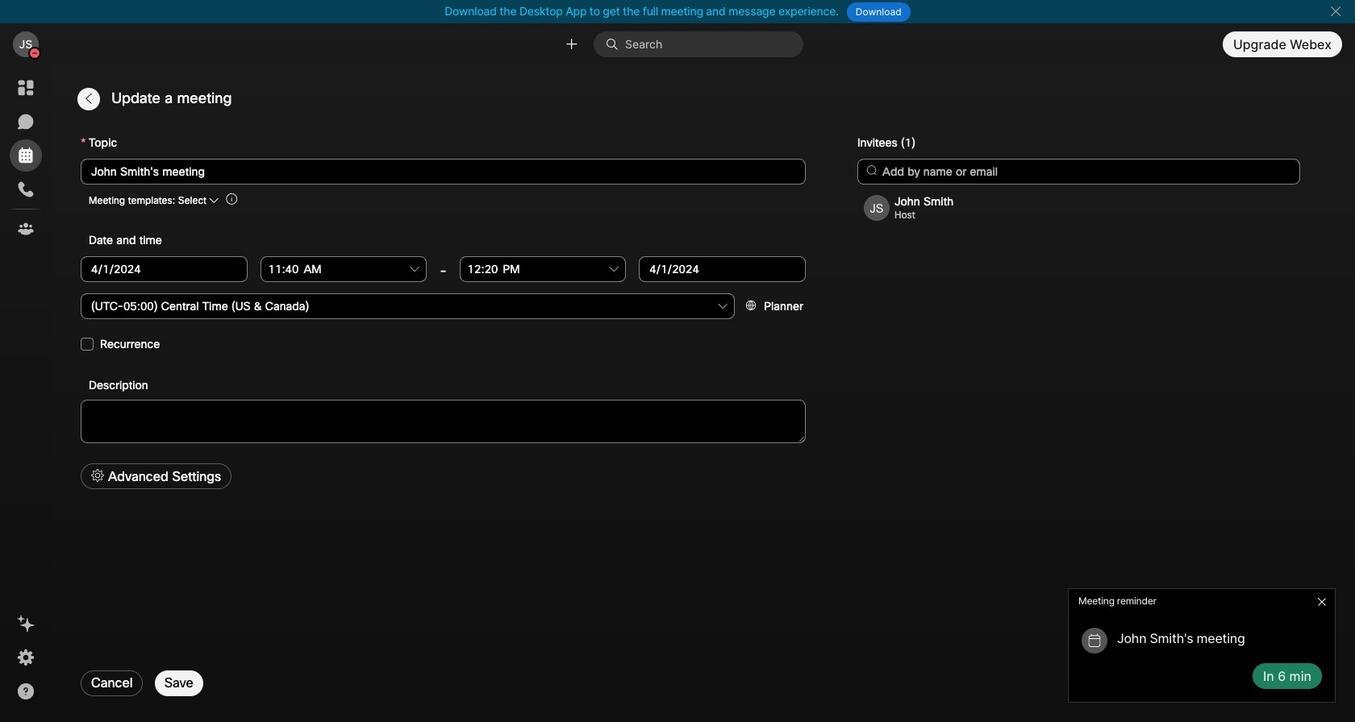 Task type: vqa. For each thing, say whether or not it's contained in the screenshot.
SETTINGS navigation
no



Task type: describe. For each thing, give the bounding box(es) containing it.
cancel_16 image
[[1330, 5, 1343, 18]]



Task type: locate. For each thing, give the bounding box(es) containing it.
webex tab list
[[10, 72, 42, 245]]

navigation
[[0, 65, 52, 723]]

alert
[[1062, 582, 1343, 710]]



